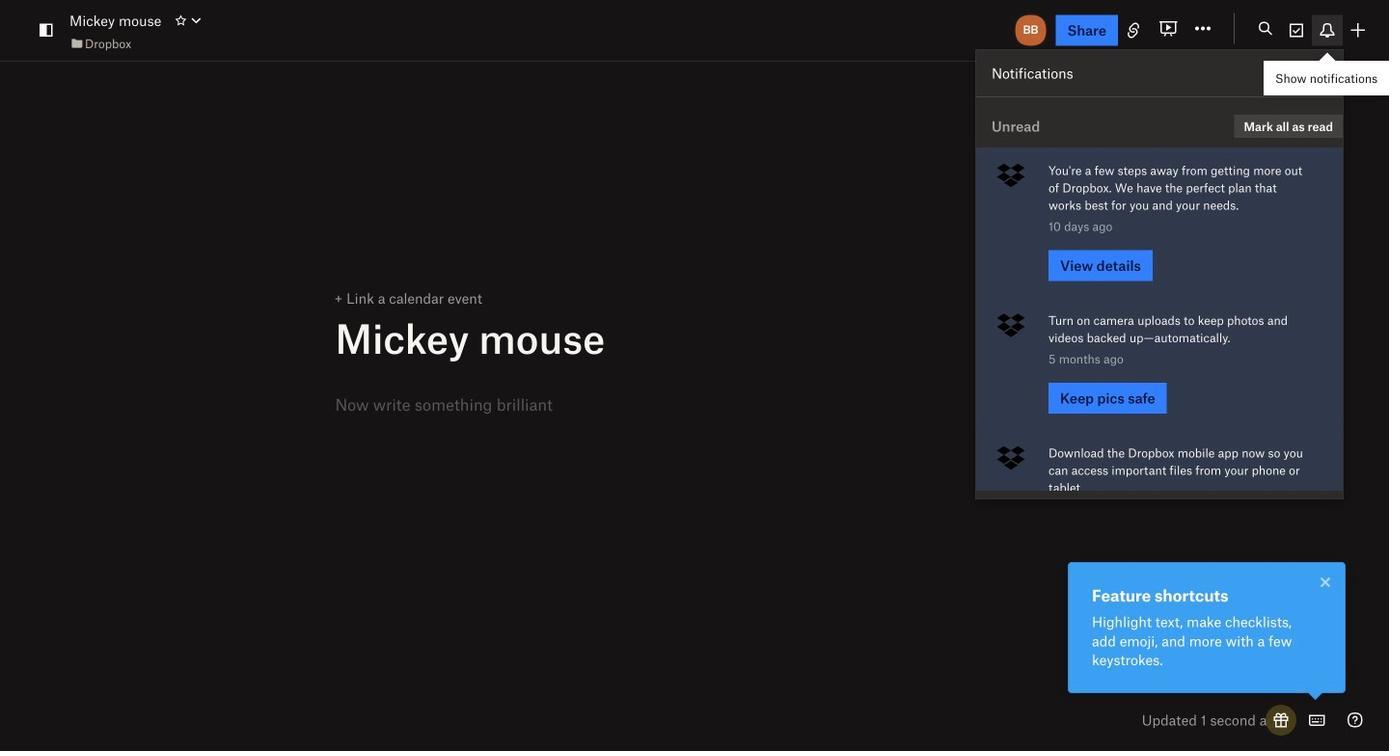 Task type: vqa. For each thing, say whether or not it's contained in the screenshot.
quota usage element
no



Task type: locate. For each thing, give the bounding box(es) containing it.
menu
[[976, 50, 1343, 713]]



Task type: describe. For each thing, give the bounding box(es) containing it.
overlay image
[[1314, 571, 1337, 594]]

close image
[[1314, 571, 1337, 594]]



